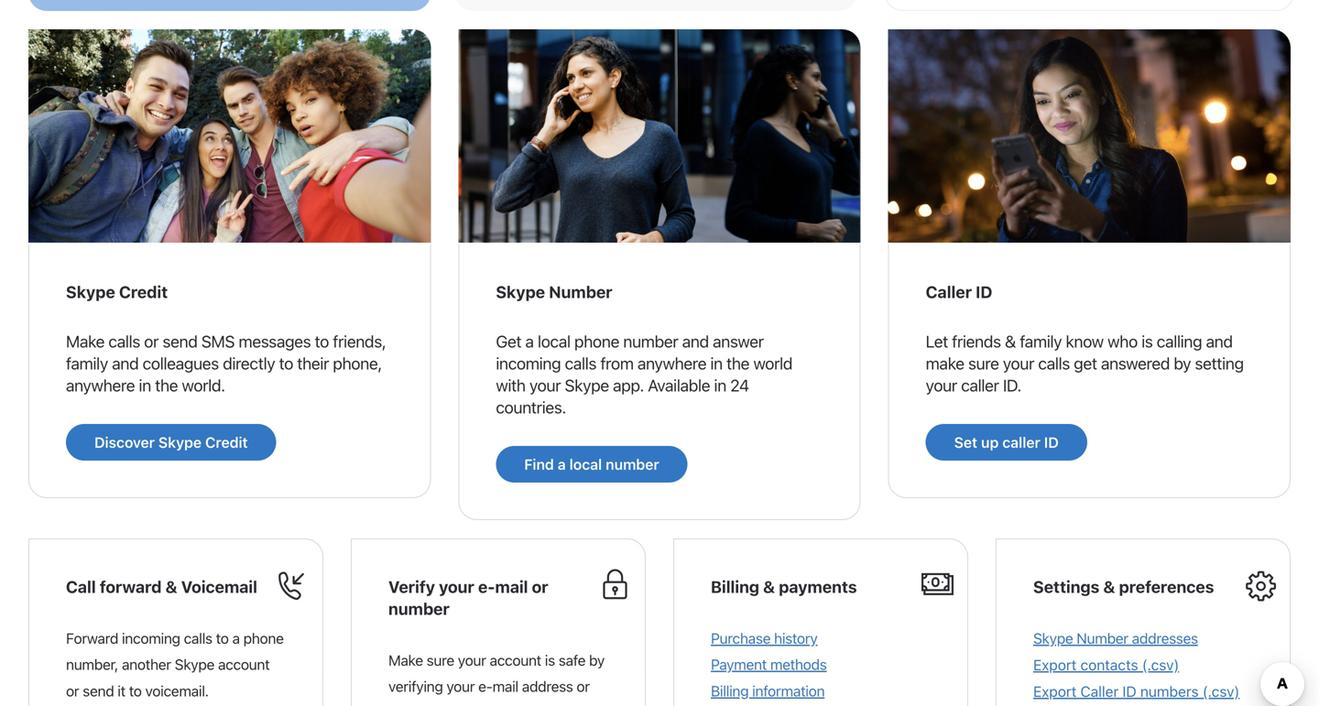 Task type: describe. For each thing, give the bounding box(es) containing it.
family inside the let friends & family know who is calling and make sure your calls get answered by setting your caller id.
[[1020, 332, 1062, 351]]

& right forward
[[165, 577, 177, 597]]

purchase history payment methods billing information
[[711, 630, 827, 700]]

e- inside verify your e-mail or number
[[478, 577, 495, 597]]

friends
[[952, 332, 1001, 351]]

calls inside forward incoming calls to a phone number, another skype account or send it to voicemail.
[[184, 630, 212, 647]]

settings & preferences region
[[1033, 553, 1276, 706]]

number inside the make sure your account is safe by verifying your e-mail address or phone number connected to yo
[[432, 705, 482, 706]]

to down voicemail
[[216, 630, 229, 647]]

your inside the get a local phone number and answer incoming calls from anywhere in the world with your skype app. available in 24 countries.
[[529, 376, 561, 395]]

in inside make calls or send sms messages to friends, family and colleagues directly to their phone, anywhere in the world.
[[139, 376, 151, 395]]

sure inside the make sure your account is safe by verifying your e-mail address or phone number connected to yo
[[427, 652, 454, 669]]

number,
[[66, 656, 118, 674]]

calls inside the get a local phone number and answer incoming calls from anywhere in the world with your skype app. available in 24 countries.
[[565, 354, 597, 373]]


[[1244, 569, 1276, 601]]

local for number
[[569, 456, 602, 473]]

or inside make calls or send sms messages to friends, family and colleagues directly to their phone, anywhere in the world.
[[144, 332, 159, 351]]

a for get
[[525, 332, 534, 351]]

in down answer
[[710, 354, 723, 373]]

skype credit
[[66, 282, 168, 302]]

address
[[522, 678, 573, 696]]

discover skype credit button
[[66, 424, 276, 461]]

call forward & voicemail
[[66, 577, 257, 597]]

is inside the make sure your account is safe by verifying your e-mail address or phone number connected to yo
[[545, 652, 555, 669]]

safe
[[559, 652, 586, 669]]

their
[[297, 354, 329, 373]]

send inside make calls or send sms messages to friends, family and colleagues directly to their phone, anywhere in the world.
[[163, 332, 197, 351]]

to inside the make sure your account is safe by verifying your e-mail address or phone number connected to yo
[[557, 705, 570, 706]]

who
[[1108, 332, 1138, 351]]

incoming inside the get a local phone number and answer incoming calls from anywhere in the world with your skype app. available in 24 countries.
[[496, 354, 561, 373]]

number inside the get a local phone number and answer incoming calls from anywhere in the world with your skype app. available in 24 countries.
[[623, 332, 678, 351]]

numbers
[[1140, 683, 1199, 701]]

and inside the let friends & family know who is calling and make sure your calls get answered by setting your caller id.
[[1206, 332, 1233, 351]]

id inside "set up caller id" link
[[1044, 434, 1059, 451]]

your inside verify your e-mail or number
[[439, 577, 474, 597]]

set
[[954, 434, 978, 451]]

and inside make calls or send sms messages to friends, family and colleagues directly to their phone, anywhere in the world.
[[112, 354, 139, 373]]

it
[[118, 683, 125, 700]]

find a local number link
[[496, 446, 688, 483]]

or inside forward incoming calls to a phone number, another skype account or send it to voicemail.
[[66, 683, 79, 700]]

billing inside purchase history payment methods billing information
[[711, 683, 749, 700]]

account inside the make sure your account is safe by verifying your e-mail address or phone number connected to yo
[[490, 652, 541, 669]]

credit inside discover skype credit button
[[205, 434, 248, 451]]

make calls or send sms messages to friends, family and colleagues directly to their phone, anywhere in the world.
[[66, 332, 386, 395]]

answered
[[1101, 354, 1170, 373]]

your right verifying
[[447, 678, 475, 696]]


[[599, 569, 631, 601]]

world.
[[182, 376, 225, 395]]

messages
[[239, 332, 311, 351]]

settings & preferences
[[1033, 577, 1214, 597]]

to up their
[[315, 332, 329, 351]]

2 export from the top
[[1033, 683, 1077, 701]]

world
[[753, 354, 793, 373]]

phone inside the get a local phone number and answer incoming calls from anywhere in the world with your skype app. available in 24 countries.
[[574, 332, 619, 351]]

caller inside 'export contacts (.csv) export caller id numbers (.csv)'
[[1081, 683, 1119, 701]]

calls inside the let friends & family know who is calling and make sure your calls get answered by setting your caller id.
[[1038, 354, 1070, 373]]

call
[[66, 577, 96, 597]]


[[922, 569, 954, 601]]

colleagues
[[143, 354, 219, 373]]

calling
[[1157, 332, 1202, 351]]

setting
[[1195, 354, 1244, 373]]

sms
[[201, 332, 235, 351]]

skype inside button
[[158, 434, 202, 451]]

find
[[524, 456, 554, 473]]

in left the 24
[[714, 376, 726, 395]]

mail inside the make sure your account is safe by verifying your e-mail address or phone number connected to yo
[[493, 678, 518, 696]]

forward
[[66, 630, 118, 647]]

a for find
[[558, 456, 566, 473]]

get a local phone number and answer incoming calls from anywhere in the world with your skype app. available in 24 countries.
[[496, 332, 793, 417]]

and inside the get a local phone number and answer incoming calls from anywhere in the world with your skype app. available in 24 countries.
[[682, 332, 709, 351]]

is inside the let friends & family know who is calling and make sure your calls get answered by setting your caller id.
[[1142, 332, 1153, 351]]

get
[[1074, 354, 1097, 373]]

1 horizontal spatial (.csv)
[[1203, 683, 1240, 701]]

skype inside forward incoming calls to a phone number, another skype account or send it to voicemail.
[[175, 656, 214, 674]]

purchase history link
[[711, 630, 818, 647]]

0 vertical spatial caller
[[926, 282, 972, 302]]

number inside verify your e-mail or number
[[388, 599, 450, 619]]

export caller id numbers (.csv) button
[[1033, 683, 1240, 701]]

get
[[496, 332, 521, 351]]

anywhere inside the get a local phone number and answer incoming calls from anywhere in the world with your skype app. available in 24 countries.
[[638, 354, 707, 373]]

set up caller id link
[[926, 424, 1087, 461]]

your down make
[[926, 376, 957, 395]]

make for make sure your account is safe by verifying your e-mail address or phone number connected to yo
[[388, 652, 423, 669]]

incoming inside forward incoming calls to a phone number, another skype account or send it to voicemail.
[[122, 630, 180, 647]]

countries.
[[496, 398, 566, 417]]

phone inside forward incoming calls to a phone number, another skype account or send it to voicemail.
[[243, 630, 284, 647]]

settings
[[1033, 577, 1100, 597]]

billing & payments
[[711, 577, 857, 597]]

forward
[[100, 577, 162, 597]]

from
[[600, 354, 634, 373]]

up
[[981, 434, 999, 451]]

caller inside the let friends & family know who is calling and make sure your calls get answered by setting your caller id.
[[961, 376, 999, 395]]

& inside region
[[763, 577, 775, 597]]

discover
[[94, 434, 155, 451]]

skype number addresses
[[1033, 630, 1198, 647]]

skype number addresses link
[[1033, 630, 1198, 647]]

sure inside the let friends & family know who is calling and make sure your calls get answered by setting your caller id.
[[968, 354, 999, 373]]

1 horizontal spatial caller
[[1002, 434, 1041, 451]]

information
[[752, 683, 825, 700]]

or inside verify your e-mail or number
[[532, 577, 548, 597]]



Task type: vqa. For each thing, say whether or not it's contained in the screenshot.
their
yes



Task type: locate. For each thing, give the bounding box(es) containing it.
id.
[[1003, 376, 1022, 395]]

1 vertical spatial phone
[[243, 630, 284, 647]]

& right the friends
[[1005, 332, 1016, 351]]

by right safe at the left bottom of the page
[[589, 652, 605, 669]]

incoming up another
[[122, 630, 180, 647]]

0 vertical spatial caller
[[961, 376, 999, 395]]

or down safe at the left bottom of the page
[[577, 678, 590, 696]]

number
[[549, 282, 613, 302], [1077, 630, 1129, 647]]

anywhere
[[638, 354, 707, 373], [66, 376, 135, 395]]

family down skype credit
[[66, 354, 108, 373]]

2 horizontal spatial and
[[1206, 332, 1233, 351]]

connected
[[485, 705, 554, 706]]

calls down skype credit
[[108, 332, 140, 351]]

2 vertical spatial a
[[232, 630, 240, 647]]

0 horizontal spatial a
[[232, 630, 240, 647]]

number
[[623, 332, 678, 351], [606, 456, 659, 473], [388, 599, 450, 619], [432, 705, 482, 706]]

payment methods link
[[711, 656, 827, 674]]

billing up purchase
[[711, 577, 759, 597]]

0 vertical spatial export
[[1033, 657, 1077, 674]]

or down number,
[[66, 683, 79, 700]]

0 vertical spatial phone
[[574, 332, 619, 351]]

1 billing from the top
[[711, 577, 759, 597]]

and left answer
[[682, 332, 709, 351]]

or left 
[[532, 577, 548, 597]]

methods
[[770, 656, 827, 674]]

1 vertical spatial send
[[83, 683, 114, 700]]

0 vertical spatial by
[[1174, 354, 1191, 373]]

1 vertical spatial family
[[66, 354, 108, 373]]

export contacts (.csv) export caller id numbers (.csv)
[[1033, 657, 1240, 701]]

2 vertical spatial phone
[[388, 705, 429, 706]]

a right find
[[558, 456, 566, 473]]

1 horizontal spatial credit
[[205, 434, 248, 451]]

a right get
[[525, 332, 534, 351]]

number for skype number addresses
[[1077, 630, 1129, 647]]

payments
[[779, 577, 857, 597]]

0 horizontal spatial family
[[66, 354, 108, 373]]

1 vertical spatial number
[[1077, 630, 1129, 647]]

to down address
[[557, 705, 570, 706]]

0 vertical spatial local
[[538, 332, 570, 351]]

0 vertical spatial e-
[[478, 577, 495, 597]]

to
[[315, 332, 329, 351], [279, 354, 293, 373], [216, 630, 229, 647], [129, 683, 142, 700], [557, 705, 570, 706]]

find a local number
[[524, 456, 659, 473]]

24
[[730, 376, 749, 395]]

anywhere up discover
[[66, 376, 135, 395]]

0 vertical spatial make
[[66, 332, 105, 351]]

1 vertical spatial billing
[[711, 683, 749, 700]]

1 horizontal spatial send
[[163, 332, 197, 351]]

1 horizontal spatial make
[[388, 652, 423, 669]]

directly
[[223, 354, 275, 373]]

1 vertical spatial the
[[155, 376, 178, 395]]

id up the friends
[[976, 282, 992, 302]]

0 vertical spatial number
[[549, 282, 613, 302]]

1 vertical spatial local
[[569, 456, 602, 473]]

another
[[122, 656, 171, 674]]

e- up connected
[[478, 678, 493, 696]]

forward incoming calls to a phone number, another skype account or send it to voicemail.
[[66, 630, 284, 700]]

to right it
[[129, 683, 142, 700]]

0 horizontal spatial by
[[589, 652, 605, 669]]

local inside the get a local phone number and answer incoming calls from anywhere in the world with your skype app. available in 24 countries.
[[538, 332, 570, 351]]

caller
[[961, 376, 999, 395], [1002, 434, 1041, 451]]

the down answer
[[727, 354, 750, 373]]

id inside 'export contacts (.csv) export caller id numbers (.csv)'
[[1123, 683, 1137, 701]]

make up verifying
[[388, 652, 423, 669]]

sure up verifying
[[427, 652, 454, 669]]

0 horizontal spatial the
[[155, 376, 178, 395]]

phone inside the make sure your account is safe by verifying your e-mail address or phone number connected to yo
[[388, 705, 429, 706]]

(.csv) down addresses
[[1142, 657, 1179, 674]]

e- inside the make sure your account is safe by verifying your e-mail address or phone number connected to yo
[[478, 678, 493, 696]]

send inside forward incoming calls to a phone number, another skype account or send it to voicemail.
[[83, 683, 114, 700]]

0 horizontal spatial is
[[545, 652, 555, 669]]

1 vertical spatial caller
[[1081, 683, 1119, 701]]

1 horizontal spatial incoming
[[496, 354, 561, 373]]

a down voicemail
[[232, 630, 240, 647]]

number up "from"
[[549, 282, 613, 302]]

e-
[[478, 577, 495, 597], [478, 678, 493, 696]]

1 horizontal spatial family
[[1020, 332, 1062, 351]]

0 horizontal spatial credit
[[119, 282, 168, 302]]

your right verify
[[439, 577, 474, 597]]

number down verifying
[[432, 705, 482, 706]]

calls down voicemail
[[184, 630, 212, 647]]

billing information link
[[711, 683, 825, 700]]

& inside region
[[1103, 577, 1115, 597]]

1 vertical spatial is
[[545, 652, 555, 669]]

1 vertical spatial caller
[[1002, 434, 1041, 451]]

1 vertical spatial make
[[388, 652, 423, 669]]

phone
[[574, 332, 619, 351], [243, 630, 284, 647], [388, 705, 429, 706]]

1 horizontal spatial is
[[1142, 332, 1153, 351]]

(.csv) right numbers
[[1203, 683, 1240, 701]]

1 horizontal spatial sure
[[968, 354, 999, 373]]

make
[[66, 332, 105, 351], [388, 652, 423, 669]]

0 horizontal spatial id
[[976, 282, 992, 302]]

1 vertical spatial credit
[[205, 434, 248, 451]]

phone down 
[[243, 630, 284, 647]]

addresses
[[1132, 630, 1198, 647]]

is left safe at the left bottom of the page
[[545, 652, 555, 669]]

0 vertical spatial incoming
[[496, 354, 561, 373]]

0 vertical spatial family
[[1020, 332, 1062, 351]]

friends,
[[333, 332, 386, 351]]

1 vertical spatial (.csv)
[[1203, 683, 1240, 701]]

0 horizontal spatial sure
[[427, 652, 454, 669]]

make inside make calls or send sms messages to friends, family and colleagues directly to their phone, anywhere in the world.
[[66, 332, 105, 351]]

export
[[1033, 657, 1077, 674], [1033, 683, 1077, 701]]

let
[[926, 332, 948, 351]]

your down verify your e-mail or number
[[458, 652, 486, 669]]

calls inside make calls or send sms messages to friends, family and colleagues directly to their phone, anywhere in the world.
[[108, 332, 140, 351]]

0 vertical spatial sure
[[968, 354, 999, 373]]

billing & payments region
[[711, 553, 954, 706]]

the inside the get a local phone number and answer incoming calls from anywhere in the world with your skype app. available in 24 countries.
[[727, 354, 750, 373]]

1 horizontal spatial and
[[682, 332, 709, 351]]

0 vertical spatial a
[[525, 332, 534, 351]]

0 vertical spatial is
[[1142, 332, 1153, 351]]

anywhere inside make calls or send sms messages to friends, family and colleagues directly to their phone, anywhere in the world.
[[66, 376, 135, 395]]

and
[[682, 332, 709, 351], [1206, 332, 1233, 351], [112, 354, 139, 373]]

credit
[[119, 282, 168, 302], [205, 434, 248, 451]]

account inside forward incoming calls to a phone number, another skype account or send it to voicemail.
[[218, 656, 270, 674]]

credit up "colleagues"
[[119, 282, 168, 302]]

skype
[[66, 282, 115, 302], [496, 282, 545, 302], [565, 376, 609, 395], [158, 434, 202, 451], [1033, 630, 1073, 647], [175, 656, 214, 674]]

number up "from"
[[623, 332, 678, 351]]

2 horizontal spatial a
[[558, 456, 566, 473]]

let friends & family know who is calling and make sure your calls get answered by setting your caller id.
[[926, 332, 1244, 395]]

caller down export contacts (.csv) button
[[1081, 683, 1119, 701]]

0 vertical spatial (.csv)
[[1142, 657, 1179, 674]]

skype inside settings & preferences region
[[1033, 630, 1073, 647]]

0 horizontal spatial number
[[549, 282, 613, 302]]

incoming up with
[[496, 354, 561, 373]]

export contacts (.csv) button
[[1033, 657, 1179, 674]]

in down "colleagues"
[[139, 376, 151, 395]]

contacts
[[1081, 657, 1138, 674]]

and up setting
[[1206, 332, 1233, 351]]

account up address
[[490, 652, 541, 669]]

number inside settings & preferences region
[[1077, 630, 1129, 647]]

a inside forward incoming calls to a phone number, another skype account or send it to voicemail.
[[232, 630, 240, 647]]

phone down verifying
[[388, 705, 429, 706]]

1 horizontal spatial account
[[490, 652, 541, 669]]

to down messages
[[279, 354, 293, 373]]

0 vertical spatial credit
[[119, 282, 168, 302]]

1 vertical spatial export
[[1033, 683, 1077, 701]]

skype number
[[496, 282, 613, 302]]

is
[[1142, 332, 1153, 351], [545, 652, 555, 669]]

local for phone
[[538, 332, 570, 351]]

a inside the get a local phone number and answer incoming calls from anywhere in the world with your skype app. available in 24 countries.
[[525, 332, 534, 351]]

calls
[[108, 332, 140, 351], [565, 354, 597, 373], [1038, 354, 1070, 373], [184, 630, 212, 647]]

history
[[774, 630, 818, 647]]

1 horizontal spatial phone
[[388, 705, 429, 706]]

caller left id.
[[961, 376, 999, 395]]

2 vertical spatial id
[[1123, 683, 1137, 701]]

send left it
[[83, 683, 114, 700]]

1 horizontal spatial the
[[727, 354, 750, 373]]

discover skype credit
[[94, 434, 248, 451]]

1 vertical spatial id
[[1044, 434, 1059, 451]]

voicemail
[[181, 577, 257, 597]]

by inside the make sure your account is safe by verifying your e-mail address or phone number connected to yo
[[589, 652, 605, 669]]

1 vertical spatial by
[[589, 652, 605, 669]]

2 horizontal spatial id
[[1123, 683, 1137, 701]]

sure down the friends
[[968, 354, 999, 373]]

local
[[538, 332, 570, 351], [569, 456, 602, 473]]

incoming
[[496, 354, 561, 373], [122, 630, 180, 647]]

send up "colleagues"
[[163, 332, 197, 351]]

0 vertical spatial id
[[976, 282, 992, 302]]

phone up "from"
[[574, 332, 619, 351]]

caller right up
[[1002, 434, 1041, 451]]

the inside make calls or send sms messages to friends, family and colleagues directly to their phone, anywhere in the world.
[[155, 376, 178, 395]]

0 horizontal spatial account
[[218, 656, 270, 674]]

know
[[1066, 332, 1104, 351]]

1 vertical spatial incoming
[[122, 630, 180, 647]]

caller id
[[926, 282, 992, 302]]

1 vertical spatial sure
[[427, 652, 454, 669]]

your
[[1003, 354, 1034, 373], [529, 376, 561, 395], [926, 376, 957, 395], [439, 577, 474, 597], [458, 652, 486, 669], [447, 678, 475, 696]]

verify
[[388, 577, 435, 597]]

1 horizontal spatial number
[[1077, 630, 1129, 647]]

or inside the make sure your account is safe by verifying your e-mail address or phone number connected to yo
[[577, 678, 590, 696]]

make sure your account is safe by verifying your e-mail address or phone number connected to yo
[[388, 652, 605, 706]]

& inside the let friends & family know who is calling and make sure your calls get answered by setting your caller id.
[[1005, 332, 1016, 351]]

by inside the let friends & family know who is calling and make sure your calls get answered by setting your caller id.
[[1174, 354, 1191, 373]]

e- right verify
[[478, 577, 495, 597]]

send
[[163, 332, 197, 351], [83, 683, 114, 700]]

0 horizontal spatial caller
[[926, 282, 972, 302]]

1 horizontal spatial anywhere
[[638, 354, 707, 373]]

account
[[490, 652, 541, 669], [218, 656, 270, 674]]

the down "colleagues"
[[155, 376, 178, 395]]

number for skype number
[[549, 282, 613, 302]]

skype inside the get a local phone number and answer incoming calls from anywhere in the world with your skype app. available in 24 countries.
[[565, 376, 609, 395]]

local right find
[[569, 456, 602, 473]]

0 horizontal spatial send
[[83, 683, 114, 700]]

caller up let
[[926, 282, 972, 302]]

0 horizontal spatial make
[[66, 332, 105, 351]]

id right up
[[1044, 434, 1059, 451]]

2 horizontal spatial phone
[[574, 332, 619, 351]]

with
[[496, 376, 526, 395]]

voicemail.
[[145, 683, 209, 700]]

make inside the make sure your account is safe by verifying your e-mail address or phone number connected to yo
[[388, 652, 423, 669]]

1 vertical spatial e-
[[478, 678, 493, 696]]

purchase
[[711, 630, 771, 647]]

sure
[[968, 354, 999, 373], [427, 652, 454, 669]]

by down the calling at the right top
[[1174, 354, 1191, 373]]

export down export contacts (.csv) button
[[1033, 683, 1077, 701]]

0 horizontal spatial incoming
[[122, 630, 180, 647]]

or up "colleagues"
[[144, 332, 159, 351]]

app.
[[613, 376, 644, 395]]

account down voicemail
[[218, 656, 270, 674]]

credit down world. on the left bottom
[[205, 434, 248, 451]]

family inside make calls or send sms messages to friends, family and colleagues directly to their phone, anywhere in the world.
[[66, 354, 108, 373]]

2 billing from the top
[[711, 683, 749, 700]]

1 horizontal spatial caller
[[1081, 683, 1119, 701]]

your up id.
[[1003, 354, 1034, 373]]

a
[[525, 332, 534, 351], [558, 456, 566, 473], [232, 630, 240, 647]]

your up countries.
[[529, 376, 561, 395]]

0 vertical spatial mail
[[495, 577, 528, 597]]

make for make calls or send sms messages to friends, family and colleagues directly to their phone, anywhere in the world.
[[66, 332, 105, 351]]

& right settings
[[1103, 577, 1115, 597]]

family
[[1020, 332, 1062, 351], [66, 354, 108, 373]]

1 horizontal spatial id
[[1044, 434, 1059, 451]]

billing down payment
[[711, 683, 749, 700]]

1 horizontal spatial by
[[1174, 354, 1191, 373]]

make down skype credit
[[66, 332, 105, 351]]

0 vertical spatial send
[[163, 332, 197, 351]]

verifying
[[388, 678, 443, 696]]

local right get
[[538, 332, 570, 351]]

0 horizontal spatial and
[[112, 354, 139, 373]]

by
[[1174, 354, 1191, 373], [589, 652, 605, 669]]

number down the app.
[[606, 456, 659, 473]]

available
[[648, 376, 710, 395]]

preferences
[[1119, 577, 1214, 597]]

0 horizontal spatial caller
[[961, 376, 999, 395]]

phone,
[[333, 354, 382, 373]]

1 vertical spatial a
[[558, 456, 566, 473]]

anywhere up available
[[638, 354, 707, 373]]

set up caller id
[[954, 434, 1059, 451]]

and left "colleagues"
[[112, 354, 139, 373]]

number up export contacts (.csv) button
[[1077, 630, 1129, 647]]

1 horizontal spatial a
[[525, 332, 534, 351]]

payment
[[711, 656, 767, 674]]

0 vertical spatial billing
[[711, 577, 759, 597]]

answer
[[713, 332, 764, 351]]

0 horizontal spatial anywhere
[[66, 376, 135, 395]]

mail inside verify your e-mail or number
[[495, 577, 528, 597]]

export left 'contacts'
[[1033, 657, 1077, 674]]

calls left get
[[1038, 354, 1070, 373]]

0 horizontal spatial (.csv)
[[1142, 657, 1179, 674]]

number down verify
[[388, 599, 450, 619]]

is right 'who'
[[1142, 332, 1153, 351]]

verify your e-mail or number
[[388, 577, 548, 619]]

1 vertical spatial anywhere
[[66, 376, 135, 395]]

calls left "from"
[[565, 354, 597, 373]]

caller
[[926, 282, 972, 302], [1081, 683, 1119, 701]]

&
[[1005, 332, 1016, 351], [165, 577, 177, 597], [763, 577, 775, 597], [1103, 577, 1115, 597]]

1 vertical spatial mail
[[493, 678, 518, 696]]

0 vertical spatial the
[[727, 354, 750, 373]]

make
[[926, 354, 964, 373]]

0 horizontal spatial phone
[[243, 630, 284, 647]]

& left payments
[[763, 577, 775, 597]]


[[277, 569, 309, 601]]

1 export from the top
[[1033, 657, 1077, 674]]

id down 'contacts'
[[1123, 683, 1137, 701]]

family left know
[[1020, 332, 1062, 351]]

0 vertical spatial anywhere
[[638, 354, 707, 373]]



